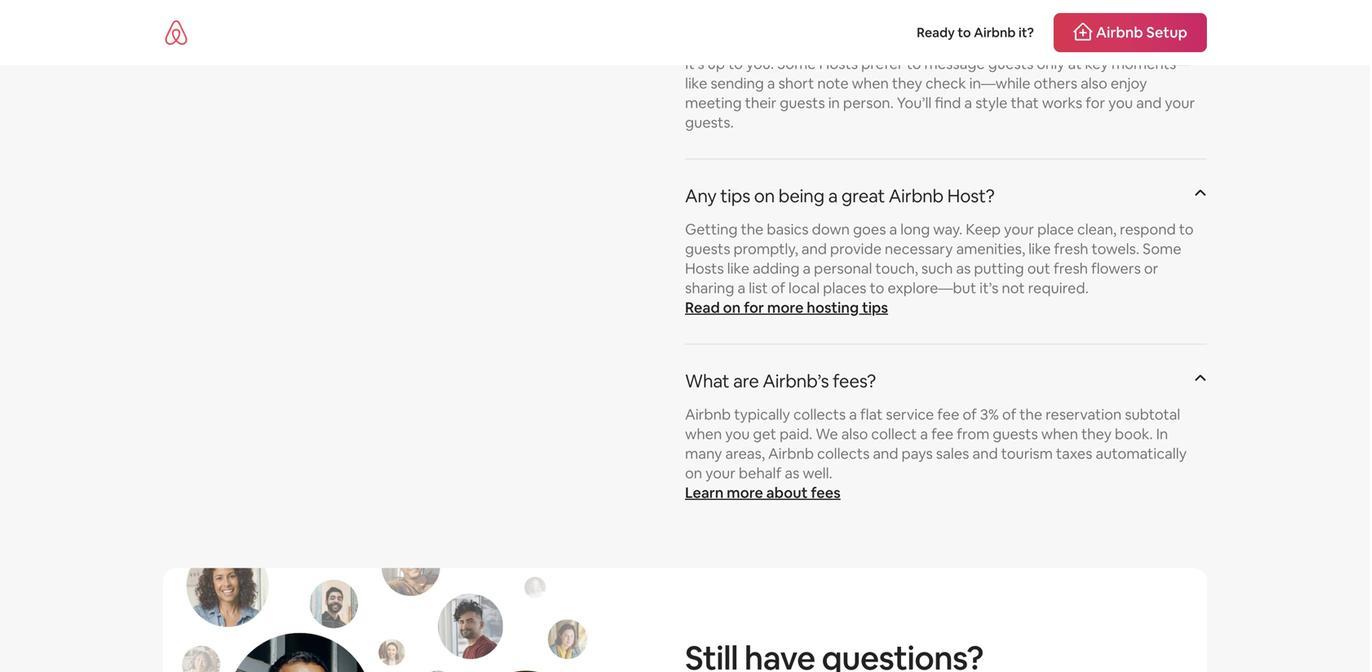Task type: describe. For each thing, give the bounding box(es) containing it.
hosts inside getting the basics down goes a long way. keep your place clean, respond to guests promptly, and provide necessary amenities, like fresh towels. some hosts like adding a personal touch, such as putting out fresh flowers or sharing a list of local places to explore—but it's not required. read on for more hosting tips
[[685, 259, 724, 278]]

in
[[828, 93, 840, 113]]

airbnb typically collects a flat service fee of 3% of the reservation subtotal when you get paid. we also collect a fee from guests when they book. in many areas, airbnb collects and pays sales and tourism taxes automatically on your behalf as well. learn more about fees
[[685, 405, 1187, 502]]

your inside getting the basics down goes a long way. keep your place clean, respond to guests promptly, and provide necessary amenities, like fresh towels. some hosts like adding a personal touch, such as putting out fresh flowers or sharing a list of local places to explore—but it's not required. read on for more hosting tips
[[1004, 220, 1034, 239]]

some inside getting the basics down goes a long way. keep your place clean, respond to guests promptly, and provide necessary amenities, like fresh towels. some hosts like adding a personal touch, such as putting out fresh flowers or sharing a list of local places to explore—but it's not required. read on for more hosting tips
[[1143, 239, 1182, 259]]

basics
[[767, 220, 809, 239]]

1 horizontal spatial of
[[963, 405, 977, 424]]

i
[[833, 19, 837, 42]]

moments—
[[1112, 54, 1191, 73]]

sales
[[936, 444, 969, 463]]

also inside it's up to you. some hosts prefer to message guests only at key moments— like sending a short note when they check in—while others also enjoy meeting their guests in person. you'll find a style that works for you and your guests.
[[1081, 74, 1108, 93]]

putting
[[974, 259, 1024, 278]]

reservation
[[1046, 405, 1122, 424]]

read on for more hosting tips link
[[685, 298, 888, 317]]

about
[[766, 483, 808, 502]]

out
[[1027, 259, 1051, 278]]

learn more about fees link
[[685, 483, 841, 502]]

getting the basics down goes a long way. keep your place clean, respond to guests promptly, and provide necessary amenities, like fresh towels. some hosts like adding a personal touch, such as putting out fresh flowers or sharing a list of local places to explore—but it's not required. read on for more hosting tips
[[685, 220, 1194, 317]]

a inside dropdown button
[[828, 184, 838, 208]]

a left long
[[889, 220, 897, 239]]

any tips on being a great airbnb host?
[[685, 184, 995, 208]]

how much should i interact with guests? button
[[685, 7, 1207, 54]]

amenities,
[[956, 239, 1025, 259]]

fresh down place
[[1054, 239, 1089, 259]]

to right respond
[[1179, 220, 1194, 239]]

others
[[1034, 74, 1078, 93]]

setup
[[1146, 23, 1188, 42]]

airbnb setup
[[1096, 23, 1188, 42]]

airbnb's
[[763, 370, 829, 393]]

touch,
[[876, 259, 918, 278]]

subtotal
[[1125, 405, 1181, 424]]

3%
[[980, 405, 999, 424]]

sending
[[711, 74, 764, 93]]

to down touch,
[[870, 279, 885, 298]]

a up their
[[767, 74, 775, 93]]

interact
[[841, 19, 904, 42]]

message
[[925, 54, 985, 73]]

0 vertical spatial collects
[[793, 405, 846, 424]]

a left flat
[[849, 405, 857, 424]]

find
[[935, 93, 961, 113]]

a up pays
[[920, 425, 928, 444]]

list
[[749, 279, 768, 298]]

of inside getting the basics down goes a long way. keep your place clean, respond to guests promptly, and provide necessary amenities, like fresh towels. some hosts like adding a personal touch, such as putting out fresh flowers or sharing a list of local places to explore—but it's not required. read on for more hosting tips
[[771, 279, 785, 298]]

up
[[708, 54, 725, 73]]

the inside airbnb typically collects a flat service fee of 3% of the reservation subtotal when you get paid. we also collect a fee from guests when they book. in many areas, airbnb collects and pays sales and tourism taxes automatically on your behalf as well. learn more about fees
[[1020, 405, 1043, 424]]

at
[[1068, 54, 1082, 73]]

personal
[[814, 259, 872, 278]]

it's up to you. some hosts prefer to message guests only at key moments— like sending a short note when they check in—while others also enjoy meeting their guests in person. you'll find a style that works for you and your guests.
[[685, 54, 1195, 132]]

key
[[1085, 54, 1109, 73]]

more inside airbnb typically collects a flat service fee of 3% of the reservation subtotal when you get paid. we also collect a fee from guests when they book. in many areas, airbnb collects and pays sales and tourism taxes automatically on your behalf as well. learn more about fees
[[727, 483, 763, 502]]

and down from
[[973, 444, 998, 463]]

you inside it's up to you. some hosts prefer to message guests only at key moments— like sending a short note when they check in—while others also enjoy meeting their guests in person. you'll find a style that works for you and your guests.
[[1109, 93, 1133, 113]]

also inside airbnb typically collects a flat service fee of 3% of the reservation subtotal when you get paid. we also collect a fee from guests when they book. in many areas, airbnb collects and pays sales and tourism taxes automatically on your behalf as well. learn more about fees
[[841, 425, 868, 444]]

enjoy
[[1111, 74, 1147, 93]]

for inside getting the basics down goes a long way. keep your place clean, respond to guests promptly, and provide necessary amenities, like fresh towels. some hosts like adding a personal touch, such as putting out fresh flowers or sharing a list of local places to explore—but it's not required. read on for more hosting tips
[[744, 298, 764, 317]]

guests up in—while
[[988, 54, 1034, 73]]

many
[[685, 444, 722, 463]]

typically
[[734, 405, 790, 424]]

on inside dropdown button
[[754, 184, 775, 208]]

and inside it's up to you. some hosts prefer to message guests only at key moments— like sending a short note when they check in—while others also enjoy meeting their guests in person. you'll find a style that works for you and your guests.
[[1136, 93, 1162, 113]]

areas,
[[725, 444, 765, 463]]

guests inside airbnb typically collects a flat service fee of 3% of the reservation subtotal when you get paid. we also collect a fee from guests when they book. in many areas, airbnb collects and pays sales and tourism taxes automatically on your behalf as well. learn more about fees
[[993, 425, 1038, 444]]

in—while
[[970, 74, 1031, 93]]

adding
[[753, 259, 800, 278]]

tourism
[[1001, 444, 1053, 463]]

goes
[[853, 220, 886, 239]]

airbnb down what
[[685, 405, 731, 424]]

long
[[901, 220, 930, 239]]

are
[[733, 370, 759, 393]]

not
[[1002, 279, 1025, 298]]

you inside airbnb typically collects a flat service fee of 3% of the reservation subtotal when you get paid. we also collect a fee from guests when they book. in many areas, airbnb collects and pays sales and tourism taxes automatically on your behalf as well. learn more about fees
[[725, 425, 750, 444]]

1 horizontal spatial like
[[727, 259, 750, 278]]

flat
[[860, 405, 883, 424]]

what are airbnb's fees? button
[[685, 358, 1207, 405]]

for inside it's up to you. some hosts prefer to message guests only at key moments— like sending a short note when they check in—while others also enjoy meeting their guests in person. you'll find a style that works for you and your guests.
[[1086, 93, 1105, 113]]

and down collect on the bottom of page
[[873, 444, 899, 463]]

1 vertical spatial collects
[[817, 444, 870, 463]]

any tips on being a great airbnb host? button
[[685, 173, 1207, 220]]

your for at
[[1165, 93, 1195, 113]]

person.
[[843, 93, 894, 113]]

2 horizontal spatial of
[[1002, 405, 1017, 424]]

local
[[789, 279, 820, 298]]

place
[[1038, 220, 1074, 239]]

clean,
[[1077, 220, 1117, 239]]

service
[[886, 405, 934, 424]]

only
[[1037, 54, 1065, 73]]

respond
[[1120, 220, 1176, 239]]

airbnb inside airbnb setup link
[[1096, 23, 1143, 42]]

getting
[[685, 220, 738, 239]]

required.
[[1028, 279, 1089, 298]]

check
[[926, 74, 966, 93]]

down
[[812, 220, 850, 239]]

airbnb inside any tips on being a great airbnb host? dropdown button
[[889, 184, 944, 208]]

fees?
[[833, 370, 876, 393]]

airbnb left it?
[[974, 24, 1016, 41]]

well.
[[803, 464, 833, 483]]

some inside it's up to you. some hosts prefer to message guests only at key moments— like sending a short note when they check in—while others also enjoy meeting their guests in person. you'll find a style that works for you and your guests.
[[777, 54, 816, 73]]

collect
[[871, 425, 917, 444]]



Task type: locate. For each thing, give the bounding box(es) containing it.
as inside getting the basics down goes a long way. keep your place clean, respond to guests promptly, and provide necessary amenities, like fresh towels. some hosts like adding a personal touch, such as putting out fresh flowers or sharing a list of local places to explore—but it's not required. read on for more hosting tips
[[956, 259, 971, 278]]

from
[[957, 425, 990, 444]]

the up tourism
[[1020, 405, 1043, 424]]

1 vertical spatial they
[[1082, 425, 1112, 444]]

pays
[[902, 444, 933, 463]]

1 horizontal spatial more
[[767, 298, 804, 317]]

0 horizontal spatial you
[[725, 425, 750, 444]]

more down behalf
[[727, 483, 763, 502]]

tips
[[720, 184, 750, 208], [862, 298, 888, 317]]

short
[[779, 74, 814, 93]]

ready
[[917, 24, 955, 41]]

guests down getting at the top
[[685, 239, 730, 259]]

1 vertical spatial hosts
[[685, 259, 724, 278]]

1 horizontal spatial you
[[1109, 93, 1133, 113]]

0 vertical spatial the
[[741, 220, 764, 239]]

airbnb homepage image
[[163, 20, 189, 46]]

what are airbnb's fees?
[[685, 370, 876, 393]]

you
[[1109, 93, 1133, 113], [725, 425, 750, 444]]

1 horizontal spatial as
[[956, 259, 971, 278]]

works
[[1042, 93, 1083, 113]]

1 vertical spatial also
[[841, 425, 868, 444]]

your up amenities,
[[1004, 220, 1034, 239]]

0 vertical spatial also
[[1081, 74, 1108, 93]]

1 horizontal spatial for
[[1086, 93, 1105, 113]]

should
[[776, 19, 829, 42]]

0 horizontal spatial when
[[685, 425, 722, 444]]

0 horizontal spatial hosts
[[685, 259, 724, 278]]

0 vertical spatial more
[[767, 298, 804, 317]]

a left great
[[828, 184, 838, 208]]

of left the 3%
[[963, 405, 977, 424]]

keep
[[966, 220, 1001, 239]]

0 horizontal spatial your
[[706, 464, 736, 483]]

the up promptly,
[[741, 220, 764, 239]]

hosts inside it's up to you. some hosts prefer to message guests only at key moments— like sending a short note when they check in—while others also enjoy meeting their guests in person. you'll find a style that works for you and your guests.
[[819, 54, 858, 73]]

when
[[852, 74, 889, 93], [685, 425, 722, 444], [1041, 425, 1078, 444]]

1 horizontal spatial on
[[723, 298, 741, 317]]

a right find
[[964, 93, 972, 113]]

on left being
[[754, 184, 775, 208]]

note
[[818, 74, 849, 93]]

0 horizontal spatial more
[[727, 483, 763, 502]]

being
[[779, 184, 825, 208]]

0 vertical spatial on
[[754, 184, 775, 208]]

when up many
[[685, 425, 722, 444]]

they inside it's up to you. some hosts prefer to message guests only at key moments— like sending a short note when they check in—while others also enjoy meeting their guests in person. you'll find a style that works for you and your guests.
[[892, 74, 922, 93]]

collects down we
[[817, 444, 870, 463]]

more inside getting the basics down goes a long way. keep your place clean, respond to guests promptly, and provide necessary amenities, like fresh towels. some hosts like adding a personal touch, such as putting out fresh flowers or sharing a list of local places to explore—but it's not required. read on for more hosting tips
[[767, 298, 804, 317]]

fee up from
[[937, 405, 960, 424]]

host?
[[947, 184, 995, 208]]

collects
[[793, 405, 846, 424], [817, 444, 870, 463]]

paid.
[[780, 425, 813, 444]]

they up you'll
[[892, 74, 922, 93]]

of down adding
[[771, 279, 785, 298]]

it's
[[685, 54, 705, 73]]

any
[[685, 184, 717, 208]]

your up learn
[[706, 464, 736, 483]]

0 horizontal spatial some
[[777, 54, 816, 73]]

hosts
[[819, 54, 858, 73], [685, 259, 724, 278]]

prefer
[[861, 54, 903, 73]]

fee up sales
[[931, 425, 954, 444]]

your for reservation
[[706, 464, 736, 483]]

2 horizontal spatial your
[[1165, 93, 1195, 113]]

like up list
[[727, 259, 750, 278]]

0 horizontal spatial on
[[685, 464, 702, 483]]

much
[[726, 19, 772, 42]]

when up person.
[[852, 74, 889, 93]]

0 vertical spatial for
[[1086, 93, 1105, 113]]

sharing
[[685, 279, 734, 298]]

1 horizontal spatial the
[[1020, 405, 1043, 424]]

behalf
[[739, 464, 782, 483]]

as
[[956, 259, 971, 278], [785, 464, 800, 483]]

in
[[1156, 425, 1168, 444]]

you down "enjoy"
[[1109, 93, 1133, 113]]

meeting
[[685, 93, 742, 113]]

with
[[908, 19, 943, 42]]

for
[[1086, 93, 1105, 113], [744, 298, 764, 317]]

2 vertical spatial on
[[685, 464, 702, 483]]

airbnb up key in the top right of the page
[[1096, 23, 1143, 42]]

on inside airbnb typically collects a flat service fee of 3% of the reservation subtotal when you get paid. we also collect a fee from guests when they book. in many areas, airbnb collects and pays sales and tourism taxes automatically on your behalf as well. learn more about fees
[[685, 464, 702, 483]]

flowers
[[1091, 259, 1141, 278]]

fresh up required.
[[1054, 259, 1088, 278]]

automatically
[[1096, 444, 1187, 463]]

1 vertical spatial tips
[[862, 298, 888, 317]]

2 horizontal spatial like
[[1029, 239, 1051, 259]]

0 vertical spatial hosts
[[819, 54, 858, 73]]

of right the 3%
[[1002, 405, 1017, 424]]

provide
[[830, 239, 882, 259]]

it?
[[1019, 24, 1034, 41]]

on down many
[[685, 464, 702, 483]]

guests inside getting the basics down goes a long way. keep your place clean, respond to guests promptly, and provide necessary amenities, like fresh towels. some hosts like adding a personal touch, such as putting out fresh flowers or sharing a list of local places to explore—but it's not required. read on for more hosting tips
[[685, 239, 730, 259]]

2 horizontal spatial on
[[754, 184, 775, 208]]

1 vertical spatial you
[[725, 425, 750, 444]]

tips down places
[[862, 298, 888, 317]]

0 vertical spatial they
[[892, 74, 922, 93]]

to right "prefer" at the top right of the page
[[907, 54, 921, 73]]

book.
[[1115, 425, 1153, 444]]

a up local
[[803, 259, 811, 278]]

for down list
[[744, 298, 764, 317]]

a left list
[[738, 279, 746, 298]]

style
[[976, 93, 1008, 113]]

you'll
[[897, 93, 932, 113]]

guests?
[[946, 19, 1009, 42]]

2 horizontal spatial when
[[1041, 425, 1078, 444]]

their
[[745, 93, 777, 113]]

1 horizontal spatial when
[[852, 74, 889, 93]]

how much should i interact with guests?
[[685, 19, 1009, 42]]

as inside airbnb typically collects a flat service fee of 3% of the reservation subtotal when you get paid. we also collect a fee from guests when they book. in many areas, airbnb collects and pays sales and tourism taxes automatically on your behalf as well. learn more about fees
[[785, 464, 800, 483]]

tips inside dropdown button
[[720, 184, 750, 208]]

0 horizontal spatial tips
[[720, 184, 750, 208]]

how
[[685, 19, 722, 42]]

we
[[816, 425, 838, 444]]

1 vertical spatial more
[[727, 483, 763, 502]]

like inside it's up to you. some hosts prefer to message guests only at key moments— like sending a short note when they check in—while others also enjoy meeting their guests in person. you'll find a style that works for you and your guests.
[[685, 74, 708, 93]]

guests down short at right
[[780, 93, 825, 113]]

and down "enjoy"
[[1136, 93, 1162, 113]]

tips right any
[[720, 184, 750, 208]]

0 horizontal spatial they
[[892, 74, 922, 93]]

of
[[771, 279, 785, 298], [963, 405, 977, 424], [1002, 405, 1017, 424]]

fees
[[811, 483, 841, 502]]

more
[[767, 298, 804, 317], [727, 483, 763, 502]]

promptly,
[[734, 239, 798, 259]]

1 vertical spatial the
[[1020, 405, 1043, 424]]

to
[[958, 24, 971, 41], [728, 54, 743, 73], [907, 54, 921, 73], [1179, 220, 1194, 239], [870, 279, 885, 298]]

when up the taxes
[[1041, 425, 1078, 444]]

you up areas,
[[725, 425, 750, 444]]

collects up we
[[793, 405, 846, 424]]

your inside it's up to you. some hosts prefer to message guests only at key moments— like sending a short note when they check in—while others also enjoy meeting their guests in person. you'll find a style that works for you and your guests.
[[1165, 93, 1195, 113]]

0 vertical spatial some
[[777, 54, 816, 73]]

0 vertical spatial you
[[1109, 93, 1133, 113]]

and down down
[[802, 239, 827, 259]]

2 vertical spatial your
[[706, 464, 736, 483]]

more down local
[[767, 298, 804, 317]]

1 vertical spatial your
[[1004, 220, 1034, 239]]

1 horizontal spatial tips
[[862, 298, 888, 317]]

like up out
[[1029, 239, 1051, 259]]

some
[[777, 54, 816, 73], [1143, 239, 1182, 259]]

0 vertical spatial as
[[956, 259, 971, 278]]

to right the up
[[728, 54, 743, 73]]

0 horizontal spatial also
[[841, 425, 868, 444]]

such
[[922, 259, 953, 278]]

and inside getting the basics down goes a long way. keep your place clean, respond to guests promptly, and provide necessary amenities, like fresh towels. some hosts like adding a personal touch, such as putting out fresh flowers or sharing a list of local places to explore—but it's not required. read on for more hosting tips
[[802, 239, 827, 259]]

it's
[[980, 279, 999, 298]]

your inside airbnb typically collects a flat service fee of 3% of the reservation subtotal when you get paid. we also collect a fee from guests when they book. in many areas, airbnb collects and pays sales and tourism taxes automatically on your behalf as well. learn more about fees
[[706, 464, 736, 483]]

0 horizontal spatial the
[[741, 220, 764, 239]]

airbnb up long
[[889, 184, 944, 208]]

airbnb
[[1096, 23, 1143, 42], [974, 24, 1016, 41], [889, 184, 944, 208], [685, 405, 731, 424], [768, 444, 814, 463]]

1 vertical spatial some
[[1143, 239, 1182, 259]]

1 horizontal spatial they
[[1082, 425, 1112, 444]]

1 vertical spatial as
[[785, 464, 800, 483]]

on right read
[[723, 298, 741, 317]]

like down it's
[[685, 74, 708, 93]]

necessary
[[885, 239, 953, 259]]

some up short at right
[[777, 54, 816, 73]]

0 horizontal spatial of
[[771, 279, 785, 298]]

and
[[1136, 93, 1162, 113], [802, 239, 827, 259], [873, 444, 899, 463], [973, 444, 998, 463]]

on inside getting the basics down goes a long way. keep your place clean, respond to guests promptly, and provide necessary amenities, like fresh towels. some hosts like adding a personal touch, such as putting out fresh flowers or sharing a list of local places to explore—but it's not required. read on for more hosting tips
[[723, 298, 741, 317]]

places
[[823, 279, 867, 298]]

0 vertical spatial your
[[1165, 93, 1195, 113]]

your down moments—
[[1165, 93, 1195, 113]]

when inside it's up to you. some hosts prefer to message guests only at key moments— like sending a short note when they check in—while others also enjoy meeting their guests in person. you'll find a style that works for you and your guests.
[[852, 74, 889, 93]]

1 vertical spatial for
[[744, 298, 764, 317]]

you.
[[746, 54, 774, 73]]

ready to airbnb it?
[[917, 24, 1034, 41]]

0 horizontal spatial like
[[685, 74, 708, 93]]

guests up tourism
[[993, 425, 1038, 444]]

they down reservation
[[1082, 425, 1112, 444]]

1 horizontal spatial some
[[1143, 239, 1182, 259]]

or
[[1144, 259, 1159, 278]]

explore—but
[[888, 279, 976, 298]]

guests.
[[685, 113, 734, 132]]

they
[[892, 74, 922, 93], [1082, 425, 1112, 444]]

0 horizontal spatial as
[[785, 464, 800, 483]]

taxes
[[1056, 444, 1093, 463]]

a
[[767, 74, 775, 93], [964, 93, 972, 113], [828, 184, 838, 208], [889, 220, 897, 239], [803, 259, 811, 278], [738, 279, 746, 298], [849, 405, 857, 424], [920, 425, 928, 444]]

learn
[[685, 483, 724, 502]]

guests
[[988, 54, 1034, 73], [780, 93, 825, 113], [685, 239, 730, 259], [993, 425, 1038, 444]]

to right ready
[[958, 24, 971, 41]]

also down key in the top right of the page
[[1081, 74, 1108, 93]]

also
[[1081, 74, 1108, 93], [841, 425, 868, 444]]

0 vertical spatial tips
[[720, 184, 750, 208]]

1 vertical spatial on
[[723, 298, 741, 317]]

also down flat
[[841, 425, 868, 444]]

towels.
[[1092, 239, 1140, 259]]

they inside airbnb typically collects a flat service fee of 3% of the reservation subtotal when you get paid. we also collect a fee from guests when they book. in many areas, airbnb collects and pays sales and tourism taxes automatically on your behalf as well. learn more about fees
[[1082, 425, 1112, 444]]

some up or
[[1143, 239, 1182, 259]]

hosts up note in the right top of the page
[[819, 54, 858, 73]]

hosting
[[807, 298, 859, 317]]

for right works
[[1086, 93, 1105, 113]]

1 horizontal spatial also
[[1081, 74, 1108, 93]]

hosts up "sharing"
[[685, 259, 724, 278]]

get
[[753, 425, 777, 444]]

airbnb setup link
[[1054, 13, 1207, 52]]

1 horizontal spatial your
[[1004, 220, 1034, 239]]

as right the such at the right top of the page
[[956, 259, 971, 278]]

great
[[842, 184, 885, 208]]

tips inside getting the basics down goes a long way. keep your place clean, respond to guests promptly, and provide necessary amenities, like fresh towels. some hosts like adding a personal touch, such as putting out fresh flowers or sharing a list of local places to explore—but it's not required. read on for more hosting tips
[[862, 298, 888, 317]]

airbnb down "paid."
[[768, 444, 814, 463]]

the inside getting the basics down goes a long way. keep your place clean, respond to guests promptly, and provide necessary amenities, like fresh towels. some hosts like adding a personal touch, such as putting out fresh flowers or sharing a list of local places to explore—but it's not required. read on for more hosting tips
[[741, 220, 764, 239]]

what
[[685, 370, 730, 393]]

0 horizontal spatial for
[[744, 298, 764, 317]]

as up about
[[785, 464, 800, 483]]

1 horizontal spatial hosts
[[819, 54, 858, 73]]

way.
[[933, 220, 963, 239]]



Task type: vqa. For each thing, say whether or not it's contained in the screenshot.
'at' inside the Greet the beautiful D.C. day from your quiet, private bedroom. In addition to a plush mattress, you'll find high-end wood furnishings, Quartz countertops, Plenty of natural light, and ample closet space to really make you feel at home. Unpack and stay a while!
no



